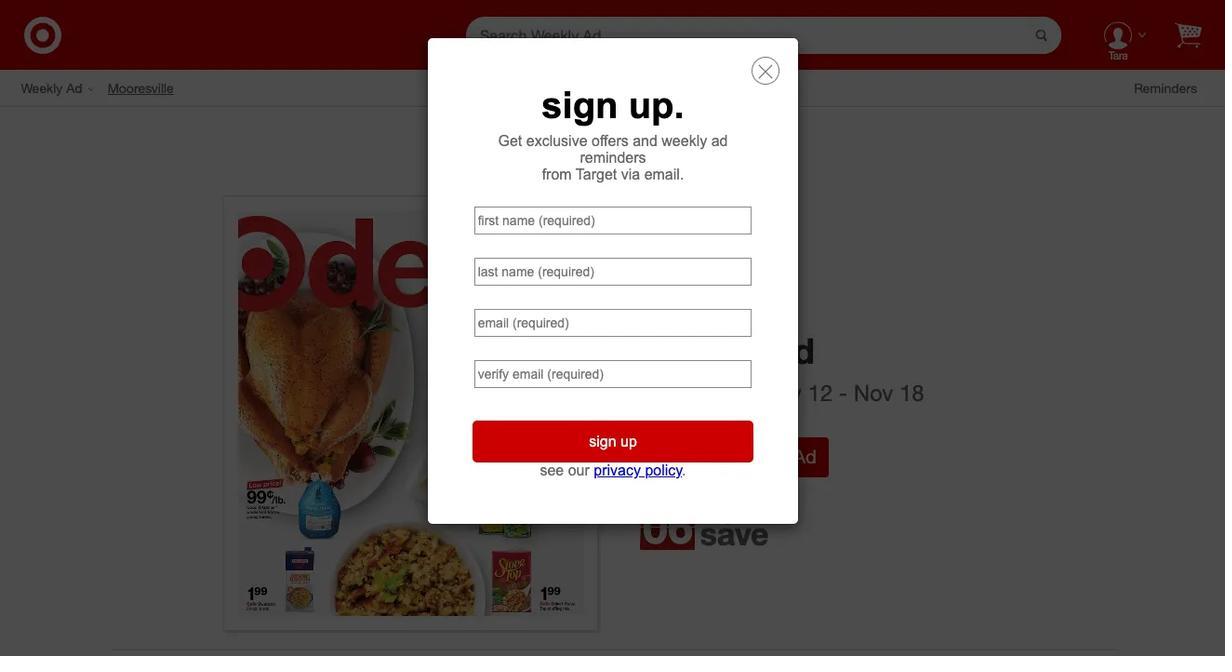 Task type: locate. For each thing, give the bounding box(es) containing it.
weekly
[[21, 80, 63, 95], [497, 135, 569, 163], [641, 330, 760, 372], [729, 445, 789, 468]]

weekly up prices
[[641, 330, 760, 372]]

12
[[808, 379, 833, 407]]

reminders link
[[1135, 79, 1212, 97]]

0 horizontal spatial nov
[[763, 379, 802, 407]]

1 nov from the left
[[763, 379, 802, 407]]

2 vertical spatial ad
[[794, 445, 817, 468]]

1 horizontal spatial nov
[[854, 379, 894, 407]]

ad up the 12
[[770, 330, 815, 372]]

nov right -
[[854, 379, 894, 407]]

weekly down go to target.com image
[[21, 80, 63, 95]]

nov
[[763, 379, 802, 407], [854, 379, 894, 407]]

weekly left ads at the top
[[497, 135, 569, 163]]

&
[[620, 135, 634, 163]]

ad for weekly ad
[[66, 80, 82, 95]]

-
[[839, 379, 848, 407]]

weekly right "the"
[[729, 445, 789, 468]]

form
[[466, 16, 1062, 54]]

ad for weekly ad prices valid nov 12 - nov 18
[[770, 330, 815, 372]]

weekly ad
[[21, 80, 82, 95]]

0 vertical spatial ad
[[66, 80, 82, 95]]

nov left the 12
[[763, 379, 802, 407]]

ad left the mooresville
[[66, 80, 82, 95]]

the
[[698, 445, 724, 468]]

days
[[700, 501, 746, 526]]

weekly inside weekly ad prices valid nov 12 - nov 18
[[641, 330, 760, 372]]

catalogs
[[640, 135, 729, 163]]

mooresville link
[[108, 79, 188, 97]]

ad
[[66, 80, 82, 95], [770, 330, 815, 372], [794, 445, 817, 468]]

ad down the 12
[[794, 445, 817, 468]]

view
[[653, 445, 692, 468]]

06
[[643, 500, 693, 554]]

view the weekly ad
[[653, 445, 817, 468]]

ads
[[575, 135, 614, 163]]

1 vertical spatial ad
[[770, 330, 815, 372]]

ad inside weekly ad prices valid nov 12 - nov 18
[[770, 330, 815, 372]]

close image
[[758, 64, 773, 79]]



Task type: describe. For each thing, give the bounding box(es) containing it.
don't miss these weekly ad deals. you're busy. we'll remind you. sign up now. image
[[128, 651, 1098, 656]]

go to target.com image
[[24, 16, 61, 54]]

weekly for weekly ad prices valid nov 12 - nov 18
[[641, 330, 760, 372]]

reminders
[[1135, 80, 1198, 95]]

to
[[752, 501, 772, 526]]

weekly ad prices valid nov 12 - nov 18
[[641, 330, 925, 407]]

view the weekly ad image
[[224, 196, 599, 631]]

prices
[[641, 379, 703, 407]]

18
[[900, 379, 925, 407]]

view your cart on target.com image
[[1176, 22, 1203, 48]]

weekly ad link
[[21, 79, 108, 97]]

06 days to
[[643, 500, 772, 554]]

weekly inside button
[[729, 445, 789, 468]]

weekly for weekly ad
[[21, 80, 63, 95]]

2 nov from the left
[[854, 379, 894, 407]]

mooresville
[[108, 80, 174, 95]]

valid
[[709, 379, 756, 407]]

ad inside button
[[794, 445, 817, 468]]

view the weekly ad button
[[641, 438, 829, 477]]

save
[[700, 515, 769, 553]]

weekly ads & catalogs
[[497, 135, 729, 163]]

weekly for weekly ads & catalogs
[[497, 135, 569, 163]]



Task type: vqa. For each thing, say whether or not it's contained in the screenshot.
apparel
no



